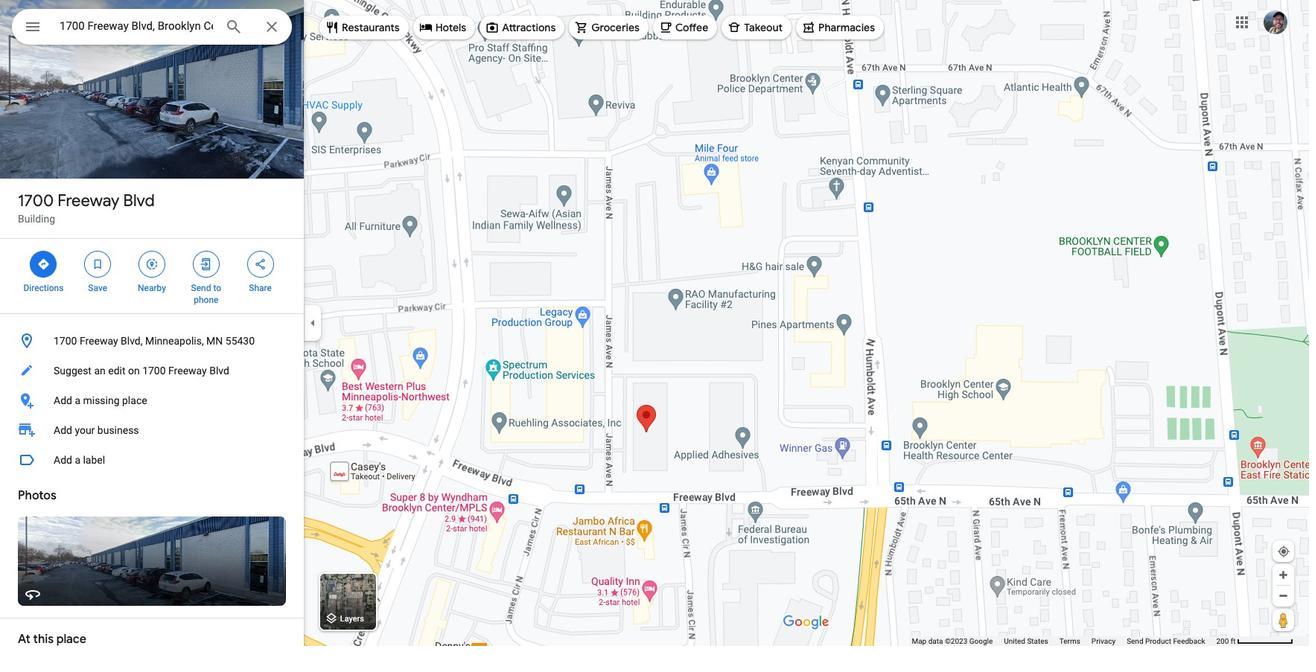 Task type: describe. For each thing, give the bounding box(es) containing it.
attractions button
[[480, 10, 565, 45]]

suggest an edit on 1700 freeway blvd
[[54, 365, 229, 377]]

hotels
[[435, 21, 466, 34]]

zoom in image
[[1278, 570, 1289, 581]]

a for missing
[[75, 395, 80, 407]]

add a missing place button
[[0, 386, 304, 416]]


[[91, 256, 104, 273]]

building
[[18, 213, 55, 225]]

200 ft button
[[1216, 637, 1294, 646]]

label
[[83, 454, 105, 466]]

200
[[1216, 637, 1229, 646]]

ft
[[1231, 637, 1236, 646]]

map
[[912, 637, 927, 646]]

google account: cj baylor  
(christian.baylor@adept.ai) image
[[1264, 10, 1288, 34]]

1700 for blvd,
[[54, 335, 77, 347]]

pharmacies button
[[796, 10, 884, 45]]

add for add your business
[[54, 424, 72, 436]]

missing
[[83, 395, 120, 407]]

add your business
[[54, 424, 139, 436]]

1700 freeway blvd, minneapolis, mn 55430 button
[[0, 326, 304, 356]]

send to phone
[[191, 283, 221, 305]]

an
[[94, 365, 106, 377]]

 button
[[12, 9, 54, 48]]

1700 freeway blvd building
[[18, 191, 155, 225]]

to
[[213, 283, 221, 293]]

freeway for blvd
[[58, 191, 119, 211]]

send for send product feedback
[[1127, 637, 1143, 646]]

takeout
[[744, 21, 783, 34]]

1700 freeway blvd main content
[[0, 0, 304, 646]]

freeway inside button
[[168, 365, 207, 377]]

united states
[[1004, 637, 1048, 646]]

feedback
[[1173, 637, 1205, 646]]

united states button
[[1004, 637, 1048, 646]]

share
[[249, 283, 272, 293]]

suggest an edit on 1700 freeway blvd button
[[0, 356, 304, 386]]

directions
[[23, 283, 64, 293]]

actions for 1700 freeway blvd region
[[0, 239, 304, 314]]

add a missing place
[[54, 395, 147, 407]]

groceries
[[591, 21, 640, 34]]

blvd inside button
[[209, 365, 229, 377]]

takeout button
[[722, 10, 792, 45]]

add for add a missing place
[[54, 395, 72, 407]]

business
[[97, 424, 139, 436]]

200 ft
[[1216, 637, 1236, 646]]

google
[[969, 637, 993, 646]]

a for label
[[75, 454, 80, 466]]

 search field
[[12, 9, 292, 48]]

send product feedback
[[1127, 637, 1205, 646]]

edit
[[108, 365, 125, 377]]

minneapolis,
[[145, 335, 204, 347]]

1700 Freeway Blvd, Brooklyn Center, MN 55430 field
[[12, 9, 292, 45]]

place
[[122, 395, 147, 407]]

attractions
[[502, 21, 556, 34]]

zoom out image
[[1278, 591, 1289, 602]]



Task type: locate. For each thing, give the bounding box(es) containing it.
0 vertical spatial blvd
[[123, 191, 155, 211]]

None field
[[60, 17, 213, 35]]

privacy
[[1092, 637, 1116, 646]]

restaurants
[[342, 21, 400, 34]]

terms
[[1060, 637, 1080, 646]]

2 vertical spatial add
[[54, 454, 72, 466]]

2 vertical spatial freeway
[[168, 365, 207, 377]]

mn
[[206, 335, 223, 347]]

layers
[[340, 615, 364, 624]]

united
[[1004, 637, 1025, 646]]

0 vertical spatial freeway
[[58, 191, 119, 211]]

1 horizontal spatial blvd
[[209, 365, 229, 377]]

none field inside 1700 freeway blvd, brooklyn center, mn 55430 field
[[60, 17, 213, 35]]

freeway inside 1700 freeway blvd building
[[58, 191, 119, 211]]

blvd up 
[[123, 191, 155, 211]]


[[145, 256, 159, 273]]

1700 up suggest
[[54, 335, 77, 347]]

show street view coverage image
[[1273, 609, 1294, 631]]

1700 right on
[[142, 365, 166, 377]]

a left label on the bottom left
[[75, 454, 80, 466]]

add a label
[[54, 454, 105, 466]]

show your location image
[[1277, 545, 1291, 559]]

1700 inside 1700 freeway blvd building
[[18, 191, 54, 211]]

freeway inside button
[[80, 335, 118, 347]]

send
[[191, 283, 211, 293], [1127, 637, 1143, 646]]

1 add from the top
[[54, 395, 72, 407]]

data
[[928, 637, 943, 646]]

2 add from the top
[[54, 424, 72, 436]]

a
[[75, 395, 80, 407], [75, 454, 80, 466]]


[[24, 16, 42, 37]]

add down suggest
[[54, 395, 72, 407]]

save
[[88, 283, 107, 293]]

1700
[[18, 191, 54, 211], [54, 335, 77, 347], [142, 365, 166, 377]]

footer
[[912, 637, 1216, 646]]

0 horizontal spatial blvd
[[123, 191, 155, 211]]

1 vertical spatial send
[[1127, 637, 1143, 646]]

footer containing map data ©2023 google
[[912, 637, 1216, 646]]

add a label button
[[0, 445, 304, 475]]

1700 up the building
[[18, 191, 54, 211]]

1700 inside button
[[54, 335, 77, 347]]

coffee
[[675, 21, 708, 34]]

0 horizontal spatial send
[[191, 283, 211, 293]]

freeway up an
[[80, 335, 118, 347]]

blvd down mn
[[209, 365, 229, 377]]

groceries button
[[569, 10, 649, 45]]

send up phone
[[191, 283, 211, 293]]


[[37, 256, 50, 273]]

on
[[128, 365, 140, 377]]

1 vertical spatial freeway
[[80, 335, 118, 347]]

0 vertical spatial add
[[54, 395, 72, 407]]

terms button
[[1060, 637, 1080, 646]]

states
[[1027, 637, 1048, 646]]

send left product
[[1127, 637, 1143, 646]]

freeway up 
[[58, 191, 119, 211]]

pharmacies
[[818, 21, 875, 34]]

privacy button
[[1092, 637, 1116, 646]]

blvd
[[123, 191, 155, 211], [209, 365, 229, 377]]

1700 freeway blvd, minneapolis, mn 55430
[[54, 335, 255, 347]]

55430
[[225, 335, 255, 347]]


[[199, 256, 213, 273]]

blvd,
[[121, 335, 143, 347]]

2 a from the top
[[75, 454, 80, 466]]

add for add a label
[[54, 454, 72, 466]]

1 a from the top
[[75, 395, 80, 407]]

send inside button
[[1127, 637, 1143, 646]]

©2023
[[945, 637, 968, 646]]

hotels button
[[413, 10, 475, 45]]

collapse side panel image
[[305, 315, 321, 331]]

1700 inside button
[[142, 365, 166, 377]]

add left label on the bottom left
[[54, 454, 72, 466]]

map data ©2023 google
[[912, 637, 993, 646]]

restaurants button
[[319, 10, 409, 45]]

0 vertical spatial 1700
[[18, 191, 54, 211]]

freeway
[[58, 191, 119, 211], [80, 335, 118, 347], [168, 365, 207, 377]]

add
[[54, 395, 72, 407], [54, 424, 72, 436], [54, 454, 72, 466]]

send for send to phone
[[191, 283, 211, 293]]

1 horizontal spatial send
[[1127, 637, 1143, 646]]

3 add from the top
[[54, 454, 72, 466]]

send product feedback button
[[1127, 637, 1205, 646]]

1 vertical spatial a
[[75, 454, 80, 466]]

nearby
[[138, 283, 166, 293]]

freeway for blvd,
[[80, 335, 118, 347]]

your
[[75, 424, 95, 436]]

2 vertical spatial 1700
[[142, 365, 166, 377]]

coffee button
[[653, 10, 717, 45]]

a left missing
[[75, 395, 80, 407]]

freeway down minneapolis,
[[168, 365, 207, 377]]

phone
[[194, 295, 218, 305]]

send inside send to phone
[[191, 283, 211, 293]]

footer inside google maps element
[[912, 637, 1216, 646]]

blvd inside 1700 freeway blvd building
[[123, 191, 155, 211]]

1 vertical spatial add
[[54, 424, 72, 436]]

photos
[[18, 489, 56, 503]]

1700 for blvd
[[18, 191, 54, 211]]

1 vertical spatial blvd
[[209, 365, 229, 377]]

google maps element
[[0, 0, 1309, 646]]

1 vertical spatial 1700
[[54, 335, 77, 347]]

add left your
[[54, 424, 72, 436]]

suggest
[[54, 365, 92, 377]]

product
[[1145, 637, 1171, 646]]

add your business link
[[0, 416, 304, 445]]

0 vertical spatial a
[[75, 395, 80, 407]]

0 vertical spatial send
[[191, 283, 211, 293]]


[[254, 256, 267, 273]]



Task type: vqa. For each thing, say whether or not it's contained in the screenshot.
middle Freeway
yes



